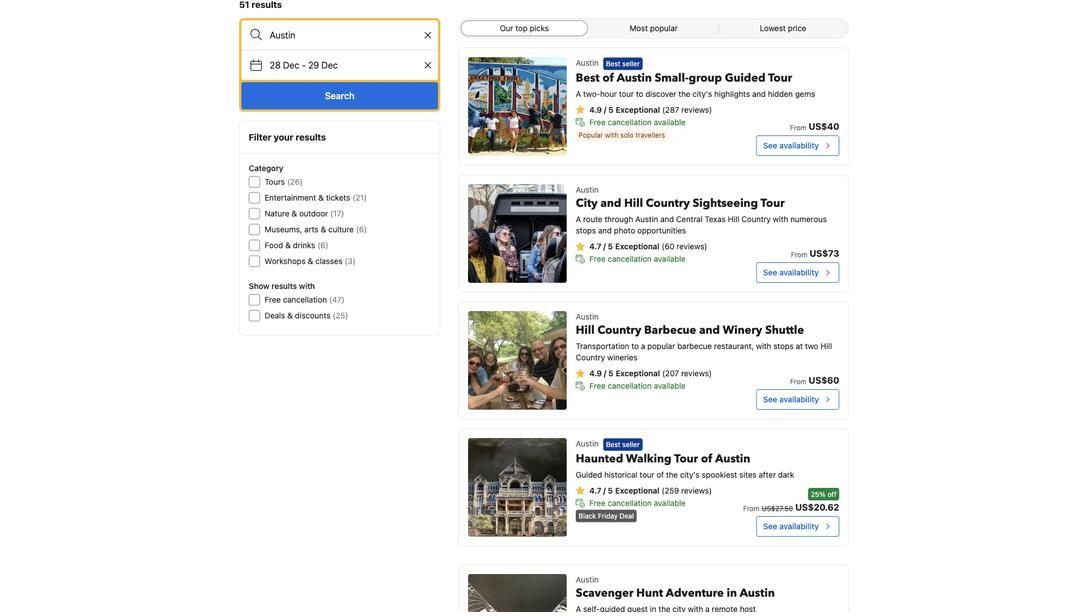 Task type: vqa. For each thing, say whether or not it's contained in the screenshot.
fourth See availability from the top
yes



Task type: describe. For each thing, give the bounding box(es) containing it.
restaurant,
[[715, 342, 754, 351]]

transportation
[[576, 342, 630, 351]]

cancellation for walking
[[608, 498, 652, 508]]

winery
[[723, 323, 763, 338]]

sightseeing
[[693, 196, 759, 211]]

dark
[[779, 470, 795, 479]]

arts
[[305, 225, 319, 234]]

availability for best of austin small-group guided tour
[[780, 141, 819, 150]]

adventure
[[666, 586, 724, 601]]

texas
[[705, 215, 726, 224]]

workshops & classes (3)
[[265, 257, 356, 266]]

after
[[759, 470, 776, 479]]

(26)
[[287, 177, 303, 187]]

with left solo
[[605, 131, 619, 139]]

discounts
[[295, 311, 331, 320]]

your
[[274, 132, 294, 143]]

with inside austin city and hill country sightseeing tour a route through austin and central texas hill country with numerous stops and photo opportunities
[[773, 215, 789, 224]]

see for haunted walking tour of austin
[[764, 522, 778, 531]]

see for hill country barbecue and winery shuttle
[[764, 395, 778, 404]]

the inside haunted walking tour of austin guided historical tour of the city's spookiest sites after dark
[[667, 470, 678, 479]]

from us$40
[[791, 121, 840, 132]]

of inside the best of austin small-group guided tour a two-hour tour to discover the city's highlights and hidden gems
[[603, 70, 614, 86]]

free up deals at left bottom
[[265, 295, 281, 305]]

hill up through
[[625, 196, 643, 211]]

culture
[[329, 225, 354, 234]]

filter your results
[[249, 132, 326, 143]]

28 dec - 29 dec
[[270, 60, 338, 71]]

black
[[579, 512, 596, 520]]

numerous
[[791, 215, 827, 224]]

stops inside austin city and hill country sightseeing tour a route through austin and central texas hill country with numerous stops and photo opportunities
[[576, 226, 596, 235]]

lowest
[[760, 24, 786, 33]]

best seller for of
[[606, 60, 640, 68]]

/ for walking
[[604, 486, 606, 495]]

spookiest
[[702, 470, 738, 479]]

see for city and hill country sightseeing tour
[[764, 268, 778, 277]]

guided for historical
[[576, 470, 602, 479]]

nature
[[265, 209, 290, 218]]

shuttle
[[766, 323, 805, 338]]

free cancellation available for austin
[[590, 117, 686, 127]]

hunt
[[637, 586, 664, 601]]

and up opportunities
[[661, 215, 674, 224]]

stops inside austin hill country barbecue and winery shuttle transportation to a popular barbecue restaurant, with stops at two hill country wineries
[[774, 342, 794, 351]]

best of austin small-group guided tour a two-hour tour to discover the city's highlights and hidden gems
[[576, 70, 816, 98]]

popular inside austin hill country barbecue and winery shuttle transportation to a popular barbecue restaurant, with stops at two hill country wineries
[[648, 342, 676, 351]]

tickets
[[326, 193, 351, 202]]

(287
[[663, 105, 680, 114]]

most popular
[[630, 24, 678, 33]]

two
[[806, 342, 819, 351]]

and inside austin hill country barbecue and winery shuttle transportation to a popular barbecue restaurant, with stops at two hill country wineries
[[700, 323, 720, 338]]

see availability for best of austin small-group guided tour
[[764, 141, 819, 150]]

food & drinks (6)
[[265, 241, 329, 250]]

haunted walking tour of austin image
[[468, 438, 567, 537]]

scavenger hunt adventure in austin image
[[468, 574, 567, 612]]

seller for of
[[623, 60, 640, 68]]

25% off
[[812, 491, 837, 498]]

country down transportation on the right of the page
[[576, 353, 605, 362]]

from for hill country barbecue and winery shuttle
[[791, 378, 807, 386]]

guided for tour
[[725, 70, 766, 86]]

central
[[677, 215, 703, 224]]

hour
[[601, 89, 617, 98]]

barbecue
[[678, 342, 712, 351]]

reviews) for and
[[682, 369, 712, 378]]

free cancellation (47)
[[265, 295, 345, 305]]

price
[[788, 24, 807, 33]]

& for outdoor
[[292, 209, 297, 218]]

hill country barbecue and winery shuttle image
[[468, 311, 567, 410]]

cancellation for city
[[608, 254, 652, 264]]

our top picks
[[500, 24, 549, 33]]

nature & outdoor (17)
[[265, 209, 344, 218]]

& for classes
[[308, 257, 313, 266]]

tour inside the best of austin small-group guided tour a two-hour tour to discover the city's highlights and hidden gems
[[619, 89, 634, 98]]

us$40
[[809, 121, 840, 132]]

austin up opportunities
[[636, 215, 659, 224]]

gems
[[796, 89, 816, 98]]

availability for haunted walking tour of austin
[[780, 522, 819, 531]]

with up the free cancellation (47)
[[299, 282, 315, 291]]

scavenger
[[576, 586, 634, 601]]

search button
[[242, 82, 438, 109]]

see for best of austin small-group guided tour
[[764, 141, 778, 150]]

(47)
[[329, 295, 345, 305]]

austin hill country barbecue and winery shuttle transportation to a popular barbecue restaurant, with stops at two hill country wineries
[[576, 312, 833, 362]]

a
[[641, 342, 646, 351]]

best for best
[[606, 60, 621, 68]]

off
[[828, 491, 837, 498]]

austin inside haunted walking tour of austin guided historical tour of the city's spookiest sites after dark
[[716, 451, 751, 467]]

workshops
[[265, 257, 306, 266]]

cancellation for of
[[608, 117, 652, 127]]

most
[[630, 24, 648, 33]]

& for tickets
[[319, 193, 324, 202]]

tour inside haunted walking tour of austin guided historical tour of the city's spookiest sites after dark
[[674, 451, 699, 467]]

hidden
[[768, 89, 793, 98]]

& for drinks
[[285, 241, 291, 250]]

from for city and hill country sightseeing tour
[[792, 251, 808, 259]]

& for discounts
[[287, 311, 293, 320]]

sites
[[740, 470, 757, 479]]

(259
[[662, 486, 680, 495]]

austin up scavenger
[[576, 575, 599, 585]]

4.9 / 5 exceptional (207 reviews)
[[590, 369, 712, 378]]

reviews) for group
[[682, 105, 713, 114]]

/ for of
[[604, 105, 607, 114]]

city
[[576, 196, 598, 211]]

free cancellation available for and
[[590, 254, 686, 264]]

available for barbecue
[[654, 381, 686, 391]]

popular with solo travellers
[[579, 131, 665, 139]]

28
[[270, 60, 281, 71]]

from us$73
[[792, 248, 840, 259]]

2 vertical spatial of
[[657, 470, 664, 479]]

search
[[325, 90, 355, 101]]

(207
[[663, 369, 679, 378]]

tours
[[265, 177, 285, 187]]

tour for city and hill country sightseeing tour
[[761, 196, 785, 211]]

from us$60
[[791, 375, 840, 386]]

museums,
[[265, 225, 302, 234]]

show
[[249, 282, 270, 291]]

reviews) for austin
[[682, 486, 712, 495]]

to inside austin hill country barbecue and winery shuttle transportation to a popular barbecue restaurant, with stops at two hill country wineries
[[632, 342, 639, 351]]

4.9 for of
[[590, 105, 602, 114]]

4.7 / 5 exceptional (259 reviews)
[[590, 486, 712, 495]]

0 vertical spatial popular
[[650, 24, 678, 33]]

Where are you going? search field
[[242, 20, 438, 50]]

best seller for walking
[[606, 441, 640, 449]]

/ for hill
[[604, 369, 607, 378]]

entertainment
[[265, 193, 316, 202]]

/ for city
[[604, 242, 606, 251]]

1 dec from the left
[[283, 60, 300, 71]]

4.9 / 5 exceptional (287 reviews)
[[590, 105, 713, 114]]

and down route
[[599, 226, 612, 235]]

a for city and hill country sightseeing tour
[[576, 215, 581, 224]]

austin up 'haunted'
[[576, 439, 599, 449]]

1 vertical spatial results
[[272, 282, 297, 291]]

austin right in
[[740, 586, 775, 601]]



Task type: locate. For each thing, give the bounding box(es) containing it.
tour up the (259
[[674, 451, 699, 467]]

25%
[[812, 491, 826, 498]]

cancellation down '4.9 / 5 exceptional (207 reviews)'
[[608, 381, 652, 391]]

/ down hour
[[604, 105, 607, 114]]

popular
[[579, 131, 603, 139]]

see availability for city and hill country sightseeing tour
[[764, 268, 819, 277]]

-
[[302, 60, 306, 71]]

lowest price
[[760, 24, 807, 33]]

1 vertical spatial tour
[[761, 196, 785, 211]]

free down route
[[590, 254, 606, 264]]

guided
[[725, 70, 766, 86], [576, 470, 602, 479]]

5 for hill
[[609, 369, 614, 378]]

best of austin small-group guided tour image
[[468, 57, 567, 156]]

0 vertical spatial 4.9
[[590, 105, 602, 114]]

0 vertical spatial 4.7
[[590, 242, 602, 251]]

hill down sightseeing
[[728, 215, 740, 224]]

tour inside the best of austin small-group guided tour a two-hour tour to discover the city's highlights and hidden gems
[[769, 70, 793, 86]]

0 vertical spatial a
[[576, 89, 581, 98]]

friday
[[598, 512, 618, 520]]

0 horizontal spatial tour
[[619, 89, 634, 98]]

/ down through
[[604, 242, 606, 251]]

2 vertical spatial tour
[[674, 451, 699, 467]]

exceptional for country
[[616, 369, 660, 378]]

the
[[679, 89, 691, 98], [667, 470, 678, 479]]

reviews) for country
[[677, 242, 708, 251]]

0 vertical spatial best seller
[[606, 60, 640, 68]]

availability down the from us$27.50 us$20.62
[[780, 522, 819, 531]]

1 vertical spatial the
[[667, 470, 678, 479]]

4.7 for city and hill country sightseeing tour
[[590, 242, 602, 251]]

1 horizontal spatial stops
[[774, 342, 794, 351]]

&
[[319, 193, 324, 202], [292, 209, 297, 218], [321, 225, 326, 234], [285, 241, 291, 250], [308, 257, 313, 266], [287, 311, 293, 320]]

entertainment & tickets (21)
[[265, 193, 367, 202]]

tour for best of austin small-group guided tour
[[769, 70, 793, 86]]

(17)
[[331, 209, 344, 218]]

discover
[[646, 89, 677, 98]]

best up two-
[[576, 70, 600, 86]]

1 vertical spatial popular
[[648, 342, 676, 351]]

category
[[249, 164, 284, 173]]

food
[[265, 241, 283, 250]]

2 seller from the top
[[623, 441, 640, 449]]

5 down hour
[[609, 105, 614, 114]]

4.9 for hill
[[590, 369, 602, 378]]

austin up city
[[576, 185, 599, 195]]

and left hidden
[[753, 89, 766, 98]]

a for best of austin small-group guided tour
[[576, 89, 581, 98]]

/ down transportation on the right of the page
[[604, 369, 607, 378]]

small-
[[655, 70, 689, 86]]

our
[[500, 24, 514, 33]]

availability
[[780, 141, 819, 150], [780, 268, 819, 277], [780, 395, 819, 404], [780, 522, 819, 531]]

exceptional down wineries
[[616, 369, 660, 378]]

the up the (259
[[667, 470, 678, 479]]

availability down from us$40
[[780, 141, 819, 150]]

us$73
[[810, 248, 840, 259]]

from inside the from us$27.50 us$20.62
[[744, 505, 760, 513]]

wineries
[[608, 353, 638, 362]]

austin inside the best of austin small-group guided tour a two-hour tour to discover the city's highlights and hidden gems
[[617, 70, 652, 86]]

/ down historical
[[604, 486, 606, 495]]

4 availability from the top
[[780, 522, 819, 531]]

2 see availability from the top
[[764, 268, 819, 277]]

best for haunted
[[606, 441, 621, 449]]

2 dec from the left
[[322, 60, 338, 71]]

1 vertical spatial seller
[[623, 441, 640, 449]]

and
[[753, 89, 766, 98], [601, 196, 622, 211], [661, 215, 674, 224], [599, 226, 612, 235], [700, 323, 720, 338]]

picks
[[530, 24, 549, 33]]

see
[[764, 141, 778, 150], [764, 268, 778, 277], [764, 395, 778, 404], [764, 522, 778, 531]]

1 vertical spatial to
[[632, 342, 639, 351]]

1 vertical spatial city's
[[681, 470, 700, 479]]

classes
[[316, 257, 343, 266]]

availability for hill country barbecue and winery shuttle
[[780, 395, 819, 404]]

4 see availability from the top
[[764, 522, 819, 531]]

hill up transportation on the right of the page
[[576, 323, 595, 338]]

& right arts
[[321, 225, 326, 234]]

4.9 down transportation on the right of the page
[[590, 369, 602, 378]]

see availability down from us$73
[[764, 268, 819, 277]]

a inside austin city and hill country sightseeing tour a route through austin and central texas hill country with numerous stops and photo opportunities
[[576, 215, 581, 224]]

from inside from us$73
[[792, 251, 808, 259]]

austin city and hill country sightseeing tour a route through austin and central texas hill country with numerous stops and photo opportunities
[[576, 185, 827, 235]]

deals & discounts (25)
[[265, 311, 348, 320]]

reviews) right (60
[[677, 242, 708, 251]]

1 vertical spatial (6)
[[318, 241, 329, 250]]

group
[[689, 70, 722, 86]]

photo
[[614, 226, 636, 235]]

1 vertical spatial of
[[701, 451, 713, 467]]

cancellation up solo
[[608, 117, 652, 127]]

country
[[646, 196, 690, 211], [742, 215, 771, 224], [598, 323, 642, 338], [576, 353, 605, 362]]

0 horizontal spatial dec
[[283, 60, 300, 71]]

city's left spookiest
[[681, 470, 700, 479]]

4 available from the top
[[654, 498, 686, 508]]

1 horizontal spatial the
[[679, 89, 691, 98]]

2 free cancellation available from the top
[[590, 254, 686, 264]]

1 horizontal spatial dec
[[322, 60, 338, 71]]

3 available from the top
[[654, 381, 686, 391]]

the inside the best of austin small-group guided tour a two-hour tour to discover the city's highlights and hidden gems
[[679, 89, 691, 98]]

reviews) right the "(207"
[[682, 369, 712, 378]]

from left us$27.50 at the bottom right of the page
[[744, 505, 760, 513]]

1 availability from the top
[[780, 141, 819, 150]]

1 see availability from the top
[[764, 141, 819, 150]]

0 vertical spatial tour
[[619, 89, 634, 98]]

3 free cancellation available from the top
[[590, 381, 686, 391]]

best up hour
[[606, 60, 621, 68]]

see availability for haunted walking tour of austin
[[764, 522, 819, 531]]

popular right the a
[[648, 342, 676, 351]]

opportunities
[[638, 226, 686, 235]]

best seller up 'haunted'
[[606, 441, 640, 449]]

1 seller from the top
[[623, 60, 640, 68]]

to inside the best of austin small-group guided tour a two-hour tour to discover the city's highlights and hidden gems
[[636, 89, 644, 98]]

1 free cancellation available from the top
[[590, 117, 686, 127]]

1 vertical spatial a
[[576, 215, 581, 224]]

popular
[[650, 24, 678, 33], [648, 342, 676, 351]]

cancellation down 4.7 / 5 exceptional (60 reviews)
[[608, 254, 652, 264]]

1 horizontal spatial tour
[[640, 470, 655, 479]]

of up spookiest
[[701, 451, 713, 467]]

free for hill
[[590, 381, 606, 391]]

cancellation
[[608, 117, 652, 127], [608, 254, 652, 264], [283, 295, 327, 305], [608, 381, 652, 391], [608, 498, 652, 508]]

drinks
[[293, 241, 315, 250]]

cancellation up deal
[[608, 498, 652, 508]]

best seller up hour
[[606, 60, 640, 68]]

historical
[[605, 470, 638, 479]]

4.7 for haunted walking tour of austin
[[590, 486, 602, 495]]

guided inside the best of austin small-group guided tour a two-hour tour to discover the city's highlights and hidden gems
[[725, 70, 766, 86]]

with
[[605, 131, 619, 139], [773, 215, 789, 224], [299, 282, 315, 291], [756, 342, 772, 351]]

1 vertical spatial tour
[[640, 470, 655, 479]]

see availability down from us$60
[[764, 395, 819, 404]]

& down entertainment
[[292, 209, 297, 218]]

0 vertical spatial stops
[[576, 226, 596, 235]]

1 4.9 from the top
[[590, 105, 602, 114]]

dec right 29
[[322, 60, 338, 71]]

barbecue
[[645, 323, 697, 338]]

1 horizontal spatial guided
[[725, 70, 766, 86]]

from inside from us$40
[[791, 124, 807, 132]]

0 vertical spatial seller
[[623, 60, 640, 68]]

from inside from us$60
[[791, 378, 807, 386]]

of up hour
[[603, 70, 614, 86]]

4.9 down two-
[[590, 105, 602, 114]]

exceptional for and
[[616, 242, 660, 251]]

1 vertical spatial 4.9
[[590, 369, 602, 378]]

free
[[590, 117, 606, 127], [590, 254, 606, 264], [265, 295, 281, 305], [590, 381, 606, 391], [590, 498, 606, 508]]

a left two-
[[576, 89, 581, 98]]

(60
[[662, 242, 675, 251]]

austin up two-
[[576, 58, 599, 67]]

available down (287
[[654, 117, 686, 127]]

available for small-
[[654, 117, 686, 127]]

5
[[609, 105, 614, 114], [608, 242, 613, 251], [609, 369, 614, 378], [608, 486, 613, 495]]

4 see from the top
[[764, 522, 778, 531]]

tour inside austin city and hill country sightseeing tour a route through austin and central texas hill country with numerous stops and photo opportunities
[[761, 196, 785, 211]]

to left the a
[[632, 342, 639, 351]]

country down sightseeing
[[742, 215, 771, 224]]

3 see from the top
[[764, 395, 778, 404]]

free cancellation available down '4.9 / 5 exceptional (207 reviews)'
[[590, 381, 686, 391]]

0 vertical spatial best
[[606, 60, 621, 68]]

1 4.7 from the top
[[590, 242, 602, 251]]

1 a from the top
[[576, 89, 581, 98]]

tour
[[769, 70, 793, 86], [761, 196, 785, 211], [674, 451, 699, 467]]

show results with
[[249, 282, 315, 291]]

& left tickets
[[319, 193, 324, 202]]

2 see from the top
[[764, 268, 778, 277]]

5 for walking
[[608, 486, 613, 495]]

free for of
[[590, 117, 606, 127]]

highlights
[[715, 89, 750, 98]]

see availability for hill country barbecue and winery shuttle
[[764, 395, 819, 404]]

& right deals at left bottom
[[287, 311, 293, 320]]

filter
[[249, 132, 272, 143]]

tour right hour
[[619, 89, 634, 98]]

from left us$60
[[791, 378, 807, 386]]

see availability
[[764, 141, 819, 150], [764, 268, 819, 277], [764, 395, 819, 404], [764, 522, 819, 531]]

1 see from the top
[[764, 141, 778, 150]]

5 down through
[[608, 242, 613, 251]]

5 down wineries
[[609, 369, 614, 378]]

4.7 down route
[[590, 242, 602, 251]]

cancellation up the deals & discounts (25)
[[283, 295, 327, 305]]

4.7
[[590, 242, 602, 251], [590, 486, 602, 495]]

travellers
[[636, 131, 665, 139]]

5 for city
[[608, 242, 613, 251]]

3 availability from the top
[[780, 395, 819, 404]]

2 availability from the top
[[780, 268, 819, 277]]

top
[[516, 24, 528, 33]]

4.7 / 5 exceptional (60 reviews)
[[590, 242, 708, 251]]

available for hill
[[654, 254, 686, 264]]

best inside the best of austin small-group guided tour a two-hour tour to discover the city's highlights and hidden gems
[[576, 70, 600, 86]]

austin
[[576, 58, 599, 67], [617, 70, 652, 86], [576, 185, 599, 195], [636, 215, 659, 224], [576, 312, 599, 322], [576, 439, 599, 449], [716, 451, 751, 467], [576, 575, 599, 585], [740, 586, 775, 601]]

us$27.50
[[762, 505, 794, 513]]

in
[[727, 586, 738, 601]]

black friday deal
[[579, 512, 634, 520]]

5 for of
[[609, 105, 614, 114]]

1 vertical spatial stops
[[774, 342, 794, 351]]

guided inside haunted walking tour of austin guided historical tour of the city's spookiest sites after dark
[[576, 470, 602, 479]]

seller
[[623, 60, 640, 68], [623, 441, 640, 449]]

2 vertical spatial best
[[606, 441, 621, 449]]

exceptional for austin
[[616, 105, 660, 114]]

exceptional down photo
[[616, 242, 660, 251]]

dec
[[283, 60, 300, 71], [322, 60, 338, 71]]

1 best seller from the top
[[606, 60, 640, 68]]

a left route
[[576, 215, 581, 224]]

a inside the best of austin small-group guided tour a two-hour tour to discover the city's highlights and hidden gems
[[576, 89, 581, 98]]

free up black friday deal
[[590, 498, 606, 508]]

free for city
[[590, 254, 606, 264]]

country up transportation on the right of the page
[[598, 323, 642, 338]]

city's inside the best of austin small-group guided tour a two-hour tour to discover the city's highlights and hidden gems
[[693, 89, 713, 98]]

the down small-
[[679, 89, 691, 98]]

0 vertical spatial guided
[[725, 70, 766, 86]]

1 horizontal spatial of
[[657, 470, 664, 479]]

tour down "walking"
[[640, 470, 655, 479]]

exceptional for tour
[[616, 486, 660, 495]]

1 vertical spatial best
[[576, 70, 600, 86]]

3 see availability from the top
[[764, 395, 819, 404]]

with inside austin hill country barbecue and winery shuttle transportation to a popular barbecue restaurant, with stops at two hill country wineries
[[756, 342, 772, 351]]

2 available from the top
[[654, 254, 686, 264]]

free cancellation available for country
[[590, 381, 686, 391]]

austin up hour
[[617, 70, 652, 86]]

exceptional down historical
[[616, 486, 660, 495]]

2 horizontal spatial of
[[701, 451, 713, 467]]

4 free cancellation available from the top
[[590, 498, 686, 508]]

and inside the best of austin small-group guided tour a two-hour tour to discover the city's highlights and hidden gems
[[753, 89, 766, 98]]

0 horizontal spatial guided
[[576, 470, 602, 479]]

results right 'your'
[[296, 132, 326, 143]]

exceptional up solo
[[616, 105, 660, 114]]

0 horizontal spatial the
[[667, 470, 678, 479]]

see availability down from us$40
[[764, 141, 819, 150]]

haunted
[[576, 451, 624, 467]]

seller down most
[[623, 60, 640, 68]]

available
[[654, 117, 686, 127], [654, 254, 686, 264], [654, 381, 686, 391], [654, 498, 686, 508]]

city and hill country sightseeing tour image
[[468, 184, 567, 283]]

0 vertical spatial to
[[636, 89, 644, 98]]

outdoor
[[299, 209, 328, 218]]

1 vertical spatial 4.7
[[590, 486, 602, 495]]

available down the (259
[[654, 498, 686, 508]]

museums, arts & culture (6)
[[265, 225, 367, 234]]

availability down from us$60
[[780, 395, 819, 404]]

stops left 'at'
[[774, 342, 794, 351]]

0 vertical spatial of
[[603, 70, 614, 86]]

& right food
[[285, 241, 291, 250]]

(6) right culture
[[356, 225, 367, 234]]

tour
[[619, 89, 634, 98], [640, 470, 655, 479]]

2 4.9 from the top
[[590, 369, 602, 378]]

0 horizontal spatial stops
[[576, 226, 596, 235]]

to up 4.9 / 5 exceptional (287 reviews)
[[636, 89, 644, 98]]

4.9
[[590, 105, 602, 114], [590, 369, 602, 378]]

0 horizontal spatial of
[[603, 70, 614, 86]]

availability down from us$73
[[780, 268, 819, 277]]

stops down route
[[576, 226, 596, 235]]

seller for walking
[[623, 441, 640, 449]]

from left us$73 on the top right of page
[[792, 251, 808, 259]]

haunted walking tour of austin guided historical tour of the city's spookiest sites after dark
[[576, 451, 795, 479]]

0 vertical spatial tour
[[769, 70, 793, 86]]

us$60
[[809, 375, 840, 386]]

hill right two
[[821, 342, 833, 351]]

cancellation for hill
[[608, 381, 652, 391]]

walking
[[626, 451, 672, 467]]

free for walking
[[590, 498, 606, 508]]

(3)
[[345, 257, 356, 266]]

& down drinks
[[308, 257, 313, 266]]

from left us$40
[[791, 124, 807, 132]]

2 best seller from the top
[[606, 441, 640, 449]]

29
[[308, 60, 319, 71]]

1 available from the top
[[654, 117, 686, 127]]

4.7 up black
[[590, 486, 602, 495]]

1 vertical spatial guided
[[576, 470, 602, 479]]

5 down historical
[[608, 486, 613, 495]]

guided down 'haunted'
[[576, 470, 602, 479]]

two-
[[584, 89, 601, 98]]

0 vertical spatial city's
[[693, 89, 713, 98]]

best
[[606, 60, 621, 68], [576, 70, 600, 86], [606, 441, 621, 449]]

free down transportation on the right of the page
[[590, 381, 606, 391]]

through
[[605, 215, 634, 224]]

2 a from the top
[[576, 215, 581, 224]]

0 vertical spatial (6)
[[356, 225, 367, 234]]

tour inside haunted walking tour of austin guided historical tour of the city's spookiest sites after dark
[[640, 470, 655, 479]]

0 vertical spatial the
[[679, 89, 691, 98]]

and up through
[[601, 196, 622, 211]]

city's
[[693, 89, 713, 98], [681, 470, 700, 479]]

deal
[[620, 512, 634, 520]]

1 vertical spatial best seller
[[606, 441, 640, 449]]

available for of
[[654, 498, 686, 508]]

tour up hidden
[[769, 70, 793, 86]]

see availability down the from us$27.50 us$20.62
[[764, 522, 819, 531]]

austin inside austin hill country barbecue and winery shuttle transportation to a popular barbecue restaurant, with stops at two hill country wineries
[[576, 312, 599, 322]]

free up the 'popular'
[[590, 117, 606, 127]]

city's inside haunted walking tour of austin guided historical tour of the city's spookiest sites after dark
[[681, 470, 700, 479]]

1 horizontal spatial (6)
[[356, 225, 367, 234]]

0 vertical spatial results
[[296, 132, 326, 143]]

and up barbecue
[[700, 323, 720, 338]]

seller up "walking"
[[623, 441, 640, 449]]

(6)
[[356, 225, 367, 234], [318, 241, 329, 250]]

us$20.62
[[796, 502, 840, 513]]

(6) up classes
[[318, 241, 329, 250]]

free cancellation available for tour
[[590, 498, 686, 508]]

of up "4.7 / 5 exceptional (259 reviews)"
[[657, 470, 664, 479]]

route
[[584, 215, 603, 224]]

availability for city and hill country sightseeing tour
[[780, 268, 819, 277]]

hill
[[625, 196, 643, 211], [728, 215, 740, 224], [576, 323, 595, 338], [821, 342, 833, 351]]

2 4.7 from the top
[[590, 486, 602, 495]]

from for best of austin small-group guided tour
[[791, 124, 807, 132]]

0 horizontal spatial (6)
[[318, 241, 329, 250]]

popular right most
[[650, 24, 678, 33]]

country up central
[[646, 196, 690, 211]]



